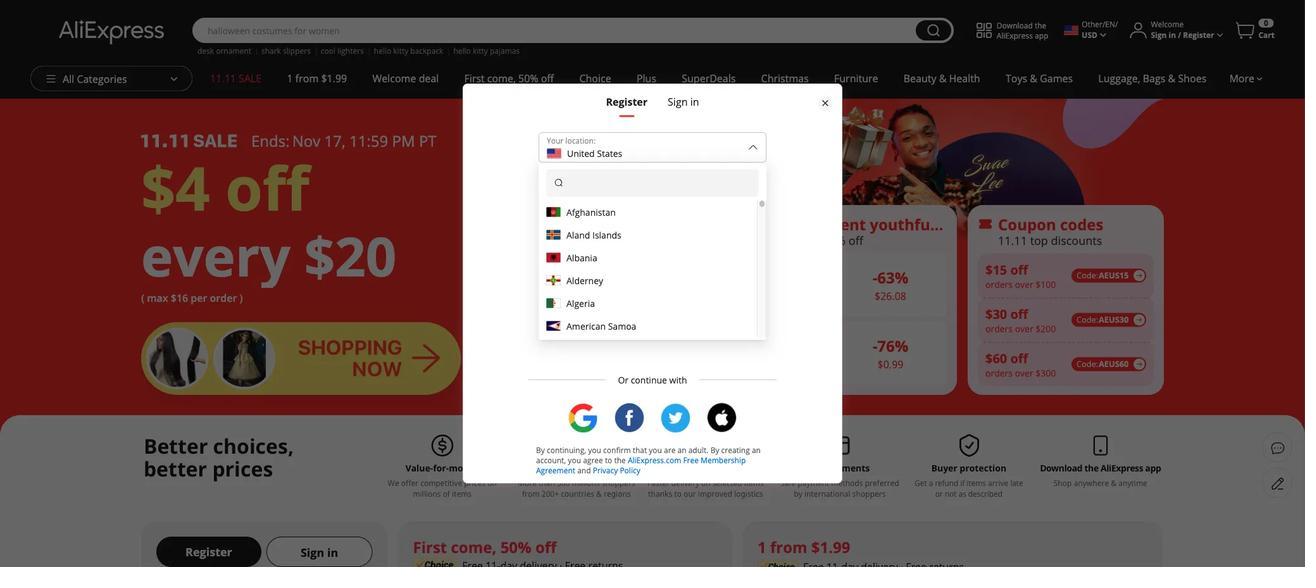 Task type: vqa. For each thing, say whether or not it's contained in the screenshot.
'Account'
no



Task type: locate. For each thing, give the bounding box(es) containing it.
hello kitty backpack link
[[374, 46, 443, 56]]

1 vertical spatial 1 from $1.99 link
[[743, 522, 1163, 567]]

11.11 left "sale"
[[210, 72, 236, 85]]

- down the $26.08
[[873, 336, 878, 356]]

/ right other/
[[1115, 19, 1118, 29]]

0 horizontal spatial kitty
[[393, 46, 408, 56]]

icon image
[[564, 217, 579, 232], [771, 217, 786, 232], [978, 217, 993, 232]]

code: aeus30
[[1077, 314, 1129, 325]]

0 horizontal spatial with
[[575, 279, 592, 291]]

0 vertical spatial orders
[[986, 278, 1013, 290]]

- inside -73% $3.13
[[666, 336, 671, 356]]

the
[[1035, 20, 1047, 30], [614, 455, 626, 465]]

over left $100
[[1015, 278, 1034, 290]]

1 horizontal spatial with
[[669, 374, 687, 386]]

0 vertical spatial first
[[464, 72, 485, 85]]

& right bags
[[1168, 72, 1176, 85]]

0 horizontal spatial an
[[678, 445, 687, 455]]

0 horizontal spatial first
[[413, 537, 447, 557]]

top
[[584, 214, 612, 235]]

first
[[464, 72, 485, 85], [413, 537, 447, 557]]

hello for hello kitty pajamas
[[454, 46, 471, 56]]

None button
[[916, 20, 951, 41]]

creating
[[721, 445, 750, 455]]

all categories
[[63, 72, 127, 86]]

2 vertical spatial over
[[1015, 367, 1034, 379]]

0 vertical spatial the
[[1035, 20, 1047, 30]]

0 vertical spatial 1 from $1.99 link
[[274, 66, 360, 91]]

0 vertical spatial in
[[1169, 29, 1176, 40]]

2 horizontal spatial in
[[1169, 29, 1176, 40]]

over left $300
[[1015, 367, 1034, 379]]

2 horizontal spatial &
[[1168, 72, 1176, 85]]

0 vertical spatial to
[[810, 233, 820, 248]]

0 vertical spatial sign in
[[668, 95, 699, 109]]

0 horizontal spatial sign in
[[301, 545, 338, 560]]

top picks
[[584, 214, 655, 235]]

algeria
[[567, 297, 595, 309]]

1 vertical spatial first come, 50% off link
[[398, 522, 732, 567]]

& right toys
[[1030, 72, 1038, 85]]

& for toys
[[1030, 72, 1038, 85]]

aeus15
[[1099, 270, 1129, 281]]

0 vertical spatial come,
[[487, 72, 516, 85]]

1 horizontal spatial from
[[770, 537, 808, 557]]

aland
[[567, 229, 590, 241]]

aliexpress.com free membership agreement link
[[536, 455, 746, 475]]

&
[[939, 72, 947, 85], [1030, 72, 1038, 85], [1168, 72, 1176, 85]]

1 horizontal spatial kitty
[[473, 46, 488, 56]]

a
[[584, 167, 588, 178]]

1 horizontal spatial the
[[1035, 20, 1047, 30]]

all
[[63, 72, 74, 86]]

adult.
[[689, 445, 709, 455]]

0 horizontal spatial in
[[327, 545, 338, 560]]

1 over from the top
[[1015, 278, 1034, 290]]

2 code: from the top
[[1077, 314, 1098, 325]]

pajamas
[[490, 46, 520, 56]]

icon image for confident youthful styles
[[771, 217, 786, 232]]

orders up $30
[[986, 278, 1013, 290]]

2 & from the left
[[1030, 72, 1038, 85]]

code: left aeus60
[[1077, 359, 1098, 370]]

toys & games link
[[993, 66, 1086, 91]]

choice link
[[567, 66, 624, 91]]

desk ornament
[[198, 46, 251, 56]]

1 vertical spatial in
[[690, 95, 699, 109]]

2 orders from the top
[[986, 323, 1013, 335]]

states
[[597, 147, 622, 160]]

1 horizontal spatial &
[[1030, 72, 1038, 85]]

orders inside $15 off orders over $100
[[986, 278, 1013, 290]]

to right up
[[810, 233, 820, 248]]

0 vertical spatial code:
[[1077, 270, 1098, 281]]

/
[[1115, 19, 1118, 29], [1178, 29, 1181, 40]]

from
[[295, 72, 319, 85], [770, 537, 808, 557]]

orders up $60
[[986, 323, 1013, 335]]

Email address text field
[[547, 194, 741, 219]]

first come, 50% off
[[464, 72, 554, 85], [413, 537, 557, 557]]

1 icon image from the left
[[564, 217, 579, 232]]

1 horizontal spatial $1.99
[[811, 537, 850, 557]]

2 vertical spatial code:
[[1077, 359, 1098, 370]]

luggage,
[[1099, 72, 1140, 85]]

product image image for -73%
[[564, 322, 627, 385]]

icon image left the confident
[[771, 217, 786, 232]]

kitty
[[393, 46, 408, 56], [473, 46, 488, 56]]

$30 off orders over $200
[[986, 305, 1056, 335]]

0 horizontal spatial /
[[1115, 19, 1118, 29]]

1 vertical spatial from
[[770, 537, 808, 557]]

(
[[141, 291, 144, 305]]

welcome deal link
[[360, 66, 452, 91]]

0 horizontal spatial $1.99
[[321, 72, 347, 85]]

off inside $15 off orders over $100
[[1011, 261, 1028, 278]]

2 vertical spatial sign
[[301, 545, 324, 560]]

0 vertical spatial from
[[295, 72, 319, 85]]

1 vertical spatial over
[[1015, 323, 1034, 335]]

1 hello from the left
[[374, 46, 391, 56]]

over inside $60 off orders over $300
[[1015, 367, 1034, 379]]

over for $30 off
[[1015, 323, 1034, 335]]

with up algeria
[[575, 279, 592, 291]]

$15 off orders over $100
[[986, 261, 1056, 290]]

product image image for -76%
[[779, 322, 826, 385]]

2 top from the left
[[1030, 233, 1048, 248]]

1 horizontal spatial welcome
[[1151, 19, 1184, 29]]

and privacy policy
[[577, 465, 640, 475]]

1
[[287, 72, 293, 85], [758, 537, 766, 557]]

2 horizontal spatial 11.11
[[998, 233, 1027, 248]]

off inside $30 off orders over $200
[[1011, 305, 1028, 323]]

health
[[949, 72, 980, 85]]

account,
[[536, 455, 566, 465]]

0 horizontal spatial the
[[614, 455, 626, 465]]

code:
[[1077, 270, 1098, 281], [1077, 314, 1098, 325], [1077, 359, 1098, 370]]

you left are
[[649, 445, 662, 455]]

kitty for backpack
[[393, 46, 408, 56]]

sign
[[1151, 29, 1167, 40], [668, 95, 688, 109], [301, 545, 324, 560]]

you left agree
[[568, 455, 581, 465]]

cool lighters link
[[321, 46, 364, 56]]

1 horizontal spatial hello
[[454, 46, 471, 56]]

icon image left coupon
[[978, 217, 993, 232]]

ornament
[[216, 46, 251, 56]]

an right creating
[[752, 445, 761, 455]]

orders left $300
[[986, 367, 1013, 379]]

cool
[[321, 46, 336, 56]]

aliexpress.com free membership agreement
[[536, 455, 746, 475]]

2 vertical spatial in
[[327, 545, 338, 560]]

1 an from the left
[[678, 445, 687, 455]]

up to 50% off
[[791, 233, 863, 248]]

0 horizontal spatial welcome
[[373, 72, 416, 85]]

choice image
[[413, 557, 457, 567]]

0 vertical spatial with
[[575, 279, 592, 291]]

orders inside $30 off orders over $200
[[986, 323, 1013, 335]]

by right adult.
[[711, 445, 719, 455]]

1 vertical spatial with
[[669, 374, 687, 386]]

1 from $1.99 link
[[274, 66, 360, 91], [743, 522, 1163, 567]]

& left health
[[939, 72, 947, 85]]

0 horizontal spatial icon image
[[564, 217, 579, 232]]

)
[[240, 291, 243, 305]]

$100
[[1036, 278, 1056, 290]]

orders inside $60 off orders over $300
[[986, 367, 1013, 379]]

1 vertical spatial 1 from $1.99
[[758, 537, 850, 557]]

privacy
[[593, 465, 618, 475]]

1 vertical spatial to
[[605, 455, 612, 465]]

11:59
[[349, 130, 388, 151]]

/ up shoes
[[1178, 29, 1181, 40]]

kitty for pajamas
[[473, 46, 488, 56]]

1 & from the left
[[939, 72, 947, 85]]

1 orders from the top
[[986, 278, 1013, 290]]

0 horizontal spatial sign
[[301, 545, 324, 560]]

over inside $30 off orders over $200
[[1015, 323, 1034, 335]]

1 vertical spatial orders
[[986, 323, 1013, 335]]

confident
[[791, 214, 866, 235]]

over left $200
[[1015, 323, 1034, 335]]

why choose a location?
[[539, 167, 621, 178]]

welcome for welcome deal
[[373, 72, 416, 85]]

0 vertical spatial sign
[[1151, 29, 1167, 40]]

bags
[[1143, 72, 1166, 85]]

an right are
[[678, 445, 687, 455]]

welcome inside welcome deal link
[[373, 72, 416, 85]]

0 vertical spatial welcome
[[1151, 19, 1184, 29]]

to right agree
[[605, 455, 612, 465]]

1 horizontal spatial icon image
[[771, 217, 786, 232]]

2 icon image from the left
[[771, 217, 786, 232]]

1 vertical spatial code:
[[1077, 314, 1098, 325]]

free
[[683, 455, 699, 465]]

code: left aeus30
[[1077, 314, 1098, 325]]

you left confirm
[[588, 445, 601, 455]]

1 kitty from the left
[[393, 46, 408, 56]]

0 horizontal spatial top
[[616, 233, 634, 248]]

2 kitty from the left
[[473, 46, 488, 56]]

luggage, bags & shoes link
[[1086, 66, 1219, 91]]

1 vertical spatial the
[[614, 455, 626, 465]]

come,
[[487, 72, 516, 85], [451, 537, 497, 557]]

- for 76%
[[873, 336, 878, 356]]

by up agreement
[[536, 445, 545, 455]]

11.11 up "albania"
[[584, 233, 613, 248]]

/ for in
[[1178, 29, 1181, 40]]

samoa
[[608, 320, 636, 332]]

kitty left 'backpack'
[[393, 46, 408, 56]]

hello right 'backpack'
[[454, 46, 471, 56]]

3 icon image from the left
[[978, 217, 993, 232]]

in
[[1169, 29, 1176, 40], [690, 95, 699, 109], [327, 545, 338, 560]]

- up the $26.08
[[873, 267, 878, 288]]

3 code: from the top
[[1077, 359, 1098, 370]]

hello kitty pajamas link
[[454, 46, 520, 56]]

code: left aeus15
[[1077, 270, 1098, 281]]

1 vertical spatial $1.99
[[811, 537, 850, 557]]

hello kitty pajamas
[[454, 46, 520, 56]]

1 horizontal spatial by
[[711, 445, 719, 455]]

0 vertical spatial 50%
[[519, 72, 538, 85]]

1 from $1.99
[[287, 72, 347, 85], [758, 537, 850, 557]]

1 horizontal spatial top
[[1030, 233, 1048, 248]]

0 horizontal spatial 1
[[287, 72, 293, 85]]

to inside by continuing, you confirm that you are an adult. by creating an account, you agree to the
[[605, 455, 612, 465]]

every
[[141, 219, 290, 292]]

0 horizontal spatial to
[[605, 455, 612, 465]]

1 vertical spatial first
[[413, 537, 447, 557]]

1 by from the left
[[536, 445, 545, 455]]

2 vertical spatial orders
[[986, 367, 1013, 379]]

- up or continue with on the bottom of page
[[666, 336, 671, 356]]

2 horizontal spatial icon image
[[978, 217, 993, 232]]

0 horizontal spatial 1 from $1.99
[[287, 72, 347, 85]]

/ for en
[[1115, 19, 1118, 29]]

with down '$3.13'
[[669, 374, 687, 386]]

1 horizontal spatial /
[[1178, 29, 1181, 40]]

the inside "download the aliexpress app"
[[1035, 20, 1047, 30]]

2 over from the top
[[1015, 323, 1034, 335]]

aliexpress
[[997, 30, 1033, 40]]

1 code: from the top
[[1077, 270, 1098, 281]]

1 horizontal spatial sign
[[668, 95, 688, 109]]

1 horizontal spatial first
[[464, 72, 485, 85]]

0 vertical spatial over
[[1015, 278, 1034, 290]]

1 top from the left
[[616, 233, 634, 248]]

welcome up bags
[[1151, 19, 1184, 29]]

hello for hello kitty backpack
[[374, 46, 391, 56]]

choice
[[580, 72, 611, 85]]

an
[[678, 445, 687, 455], [752, 445, 761, 455]]

kitty left pajamas in the top left of the page
[[473, 46, 488, 56]]

beauty
[[904, 72, 937, 85]]

0 horizontal spatial 11.11
[[210, 72, 236, 85]]

1 horizontal spatial to
[[810, 233, 820, 248]]

orders for $15
[[986, 278, 1013, 290]]

icon image left top at the left top of page
[[564, 217, 579, 232]]

0 vertical spatial 1
[[287, 72, 293, 85]]

ends: nov 17, 11:59 pm pt
[[251, 130, 437, 151]]

1 horizontal spatial an
[[752, 445, 761, 455]]

3 orders from the top
[[986, 367, 1013, 379]]

product image image
[[564, 253, 627, 317], [779, 253, 826, 317], [564, 322, 627, 385], [779, 322, 826, 385]]

$1.99
[[321, 72, 347, 85], [811, 537, 850, 557]]

superdeals
[[682, 72, 736, 85]]

- inside '-63% $26.08'
[[873, 267, 878, 288]]

- for 63%
[[873, 267, 878, 288]]

$300
[[1036, 367, 1056, 379]]

off inside $60 off orders over $300
[[1011, 350, 1028, 367]]

top for top
[[616, 233, 634, 248]]

1 vertical spatial 1
[[758, 537, 766, 557]]

$200
[[1036, 323, 1056, 335]]

3 over from the top
[[1015, 367, 1034, 379]]

welcome down hello kitty backpack link
[[373, 72, 416, 85]]

over inside $15 off orders over $100
[[1015, 278, 1034, 290]]

welcome for welcome
[[1151, 19, 1184, 29]]

- inside '-76% $0.99'
[[873, 336, 878, 356]]

11.11 up $15
[[998, 233, 1027, 248]]

1 vertical spatial welcome
[[373, 72, 416, 85]]

to
[[810, 233, 820, 248], [605, 455, 612, 465]]

0 horizontal spatial hello
[[374, 46, 391, 56]]

top for coupon
[[1030, 233, 1048, 248]]

1 horizontal spatial 11.11
[[584, 233, 613, 248]]

0 horizontal spatial &
[[939, 72, 947, 85]]

0 horizontal spatial by
[[536, 445, 545, 455]]

hello right lighters
[[374, 46, 391, 56]]

with
[[575, 279, 592, 291], [669, 374, 687, 386]]

agreement
[[536, 465, 575, 475]]

2 hello from the left
[[454, 46, 471, 56]]

orders for $60
[[986, 367, 1013, 379]]

cool lighters
[[321, 46, 364, 56]]

and
[[577, 465, 591, 475]]

2 horizontal spatial sign
[[1151, 29, 1167, 40]]

pm
[[392, 130, 415, 151]]



Task type: describe. For each thing, give the bounding box(es) containing it.
1 vertical spatial first come, 50% off
[[413, 537, 557, 557]]

youthful
[[870, 214, 935, 235]]

$16
[[171, 291, 188, 305]]

icon image for top picks
[[564, 217, 579, 232]]

sale
[[239, 72, 262, 85]]

with inside the register with sms button
[[575, 279, 592, 291]]

sign in / register
[[1151, 29, 1214, 40]]

the inside by continuing, you confirm that you are an adult. by creating an account, you agree to the
[[614, 455, 626, 465]]

0 vertical spatial first come, 50% off link
[[452, 66, 567, 91]]

code: for $15 off
[[1077, 270, 1098, 281]]

0 horizontal spatial from
[[295, 72, 319, 85]]

register with sms button
[[539, 277, 612, 292]]

-73% $3.13
[[666, 336, 702, 371]]

-76% $0.99
[[873, 336, 909, 371]]

why
[[539, 167, 554, 178]]

furniture
[[834, 72, 878, 85]]

shark
[[261, 46, 281, 56]]

0
[[1264, 18, 1269, 28]]

halloween costumes for women text field
[[201, 24, 910, 37]]

app
[[1035, 30, 1049, 40]]

product image image for -63%
[[779, 253, 826, 317]]

afghanistan
[[567, 206, 616, 218]]

plus
[[637, 72, 656, 85]]

0 vertical spatial first come, 50% off
[[464, 72, 554, 85]]

1 vertical spatial sign
[[668, 95, 688, 109]]

every $20 ( max $16 per order )
[[141, 219, 397, 305]]

$0.99
[[878, 358, 904, 371]]

$60
[[986, 350, 1007, 367]]

code: for $60 off
[[1077, 359, 1098, 370]]

aeus60
[[1099, 359, 1129, 370]]

$15
[[986, 261, 1007, 278]]

17,
[[324, 130, 346, 151]]

1 vertical spatial come,
[[451, 537, 497, 557]]

more
[[1230, 72, 1255, 85]]

-63% $26.08
[[873, 267, 909, 303]]

1 vertical spatial sign in
[[301, 545, 338, 560]]

$20
[[304, 219, 397, 292]]

united states
[[567, 147, 622, 160]]

1 horizontal spatial 1 from $1.99 link
[[743, 522, 1163, 567]]

coupon codes
[[998, 214, 1104, 235]]

pt
[[419, 130, 437, 151]]

islands
[[593, 229, 621, 241]]

1 horizontal spatial you
[[588, 445, 601, 455]]

coupon bg image
[[978, 253, 1154, 386]]

aliexpress.com
[[628, 455, 681, 465]]

code: aeus15
[[1077, 270, 1129, 281]]

welcome deal
[[373, 72, 439, 85]]

- for 73%
[[666, 336, 671, 356]]

0 horizontal spatial 1 from $1.99 link
[[274, 66, 360, 91]]

hello kitty backpack
[[374, 46, 443, 56]]

$30
[[986, 305, 1007, 323]]

3 & from the left
[[1168, 72, 1176, 85]]

code: aeus60
[[1077, 359, 1129, 370]]

download the aliexpress app
[[997, 20, 1049, 40]]

11.11 top discounts
[[998, 233, 1102, 248]]

shoes
[[1178, 72, 1207, 85]]

2 an from the left
[[752, 445, 761, 455]]

nov
[[292, 130, 320, 151]]

privacy policy link
[[593, 465, 640, 475]]

desk ornament link
[[198, 46, 251, 56]]

ends:
[[251, 130, 290, 151]]

1 horizontal spatial 1
[[758, 537, 766, 557]]

Password password field
[[547, 237, 731, 262]]

register inside button
[[539, 279, 572, 291]]

$4
[[141, 146, 210, 228]]

confident youthful styles
[[791, 214, 983, 235]]

1 vertical spatial 50%
[[823, 233, 846, 248]]

desk
[[198, 46, 214, 56]]

$60 off orders over $300
[[986, 350, 1056, 379]]

1 horizontal spatial sign in
[[668, 95, 699, 109]]

63%
[[878, 267, 909, 288]]

other/ en /
[[1082, 19, 1118, 29]]

beauty & health
[[904, 72, 980, 85]]

1 horizontal spatial 1 from $1.99
[[758, 537, 850, 557]]

2 horizontal spatial you
[[649, 445, 662, 455]]

0 vertical spatial $1.99
[[321, 72, 347, 85]]

or
[[618, 374, 629, 386]]

are
[[664, 445, 676, 455]]

deals
[[637, 233, 665, 248]]

lighters
[[338, 46, 364, 56]]

orders for $30
[[986, 323, 1013, 335]]

aeus30
[[1099, 314, 1129, 325]]

code: for $30 off
[[1077, 314, 1098, 325]]

76%
[[878, 336, 909, 356]]

11.11 for top picks
[[584, 233, 613, 248]]

aland islands
[[567, 229, 621, 241]]

shark slippers link
[[261, 46, 311, 56]]

$4 off
[[141, 146, 309, 228]]

over for $60 off
[[1015, 367, 1034, 379]]

discounts
[[1051, 233, 1102, 248]]

& for beauty
[[939, 72, 947, 85]]

united
[[567, 147, 595, 160]]

beauty & health link
[[891, 66, 993, 91]]

location?
[[590, 167, 621, 178]]

2 vertical spatial 50%
[[501, 537, 532, 557]]

0 vertical spatial 1 from $1.99
[[287, 72, 347, 85]]

0 horizontal spatial you
[[568, 455, 581, 465]]

backpack
[[410, 46, 443, 56]]

christmas link
[[749, 66, 822, 91]]

categories
[[77, 72, 127, 86]]

american samoa
[[567, 320, 636, 332]]

deal
[[419, 72, 439, 85]]

membership
[[701, 455, 746, 465]]

games
[[1040, 72, 1073, 85]]

or continue with
[[618, 374, 687, 386]]

toys & games
[[1006, 72, 1073, 85]]

policy
[[620, 465, 640, 475]]

christmas
[[761, 72, 809, 85]]

continuing,
[[547, 445, 586, 455]]

1 horizontal spatial in
[[690, 95, 699, 109]]

over for $15 off
[[1015, 278, 1034, 290]]

11.11 for coupon codes
[[998, 233, 1027, 248]]

alderney
[[567, 274, 603, 286]]

en
[[1106, 19, 1115, 29]]

0 cart
[[1259, 18, 1275, 40]]

coupon
[[998, 214, 1056, 235]]

continue
[[631, 374, 667, 386]]

2 by from the left
[[711, 445, 719, 455]]

73%
[[671, 336, 702, 356]]

icon image for coupon codes
[[978, 217, 993, 232]]



